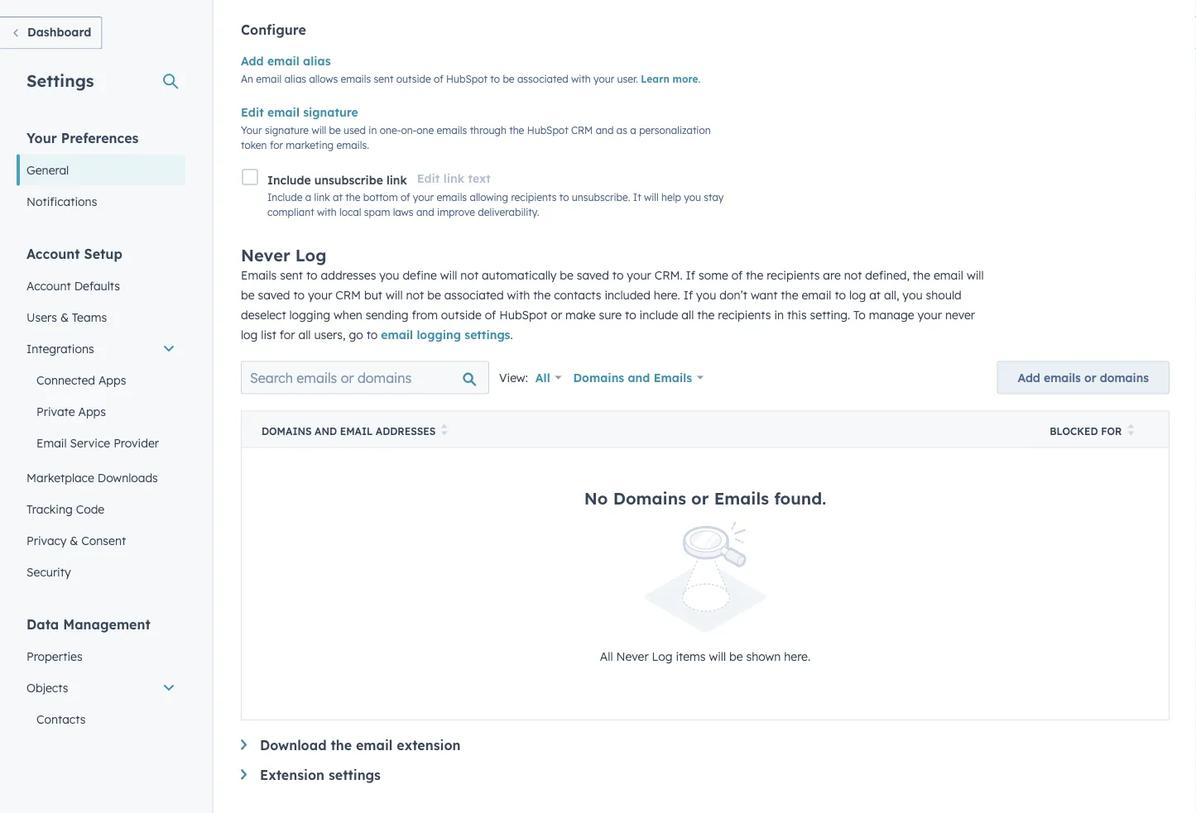 Task type: locate. For each thing, give the bounding box(es) containing it.
0 vertical spatial if
[[686, 268, 695, 282]]

crm inside edit email signature your signature will be used in one-on-one emails through the hubspot crm and as a personalization token for marketing emails.
[[571, 124, 593, 136]]

addresses
[[321, 268, 376, 282]]

1 vertical spatial &
[[70, 534, 78, 548]]

if
[[686, 268, 695, 282], [684, 288, 693, 302]]

in left one-
[[369, 124, 377, 136]]

tracking
[[26, 502, 73, 517]]

all for all
[[536, 370, 550, 385]]

defaults
[[74, 279, 120, 293]]

all inside popup button
[[536, 370, 550, 385]]

on-
[[401, 124, 417, 136]]

emails down never log
[[241, 268, 277, 282]]

you right all,
[[903, 288, 923, 302]]

sent
[[374, 72, 394, 85], [280, 268, 303, 282]]

emails up blocked
[[1044, 370, 1081, 385]]

spam
[[364, 206, 390, 218]]

add for add emails or domains
[[1018, 370, 1041, 385]]

you right the help
[[684, 191, 701, 204]]

2 vertical spatial for
[[1101, 425, 1122, 437]]

general
[[26, 163, 69, 177]]

text
[[468, 171, 491, 186]]

security link
[[17, 557, 185, 588]]

email logging settings link
[[381, 327, 510, 342]]

press to sort. element right "blocked for"
[[1128, 424, 1134, 438]]

caret image inside extension settings dropdown button
[[241, 770, 247, 780]]

edit for email
[[241, 105, 264, 120]]

edit inside edit email signature your signature will be used in one-on-one emails through the hubspot crm and as a personalization token for marketing emails.
[[241, 105, 264, 120]]

1 vertical spatial here.
[[784, 649, 811, 664]]

recipients up deliverability.
[[511, 191, 557, 204]]

data management
[[26, 616, 150, 633]]

add emails or domains button
[[997, 361, 1170, 394]]

2 horizontal spatial emails
[[714, 488, 769, 509]]

link up "bottom"
[[387, 172, 407, 187]]

extension
[[397, 738, 461, 754]]

1 vertical spatial crm
[[336, 288, 361, 302]]

be
[[503, 72, 515, 85], [329, 124, 341, 136], [560, 268, 574, 282], [241, 288, 255, 302], [427, 288, 441, 302], [729, 649, 743, 664]]

for right list
[[280, 327, 295, 342]]

1 horizontal spatial .
[[698, 72, 701, 85]]

0 vertical spatial account
[[26, 245, 80, 262]]

emails up domains and email addresses button
[[654, 370, 692, 385]]

1 vertical spatial or
[[1085, 370, 1097, 385]]

1 horizontal spatial never
[[616, 649, 649, 664]]

be up deselect at the top left of the page
[[241, 288, 255, 302]]

emails right allows
[[341, 72, 371, 85]]

emails inside 'popup button'
[[654, 370, 692, 385]]

a inside edit link text include a link at the bottom of your emails allowing recipients to unsubscribe. it will help you stay compliant with local spam laws and improve deliverability.
[[305, 191, 311, 204]]

your up laws
[[413, 191, 434, 204]]

be up from
[[427, 288, 441, 302]]

email logging settings .
[[381, 327, 513, 342]]

hubspot right through at the left of page
[[527, 124, 568, 136]]

2 account from the top
[[26, 279, 71, 293]]

0 horizontal spatial email
[[36, 436, 67, 450]]

1 horizontal spatial crm
[[571, 124, 593, 136]]

if right crm.
[[686, 268, 695, 282]]

1 horizontal spatial add
[[1018, 370, 1041, 385]]

no
[[584, 488, 608, 509]]

improve
[[437, 206, 475, 218]]

your up included
[[627, 268, 651, 282]]

outside up on-
[[396, 72, 431, 85]]

1 vertical spatial sent
[[280, 268, 303, 282]]

in left "this"
[[774, 307, 784, 322]]

&
[[60, 310, 69, 325], [70, 534, 78, 548]]

edit up token
[[241, 105, 264, 120]]

0 horizontal spatial log
[[241, 327, 258, 342]]

with left user.
[[571, 72, 591, 85]]

logging inside emails sent to addresses you define will not automatically be saved to your crm. if some of the recipients are not defined, the email will be saved to your crm but will not be associated with the contacts included here. if you don't want the email to log at all, you should deselect logging when sending from outside of hubspot or make sure to include all the recipients in this setting. to manage your never log list for all users, go to
[[289, 307, 330, 322]]

of up laws
[[401, 191, 410, 204]]

0 vertical spatial never
[[241, 245, 290, 265]]

recipients inside edit link text include a link at the bottom of your emails allowing recipients to unsubscribe. it will help you stay compliant with local spam laws and improve deliverability.
[[511, 191, 557, 204]]

recipients down don't at top right
[[718, 307, 771, 322]]

to
[[490, 72, 500, 85], [559, 191, 569, 204], [306, 268, 318, 282], [612, 268, 624, 282], [293, 288, 305, 302], [835, 288, 846, 302], [625, 307, 636, 322], [366, 327, 378, 342]]

learn
[[641, 72, 670, 85]]

caret image
[[241, 740, 247, 751], [241, 770, 247, 780]]

in inside emails sent to addresses you define will not automatically be saved to your crm. if some of the recipients are not defined, the email will be saved to your crm but will not be associated with the contacts included here. if you don't want the email to log at all, you should deselect logging when sending from outside of hubspot or make sure to include all the recipients in this setting. to manage your never log list for all users, go to
[[774, 307, 784, 322]]

.
[[698, 72, 701, 85], [510, 327, 513, 342]]

logging down from
[[417, 327, 461, 342]]

domains
[[573, 370, 624, 385], [262, 425, 312, 437], [613, 488, 686, 509]]

1 press to sort. image from the left
[[441, 424, 447, 436]]

domains and email addresses button
[[241, 411, 1030, 448]]

log
[[295, 245, 327, 265], [652, 649, 673, 664]]

never left items
[[616, 649, 649, 664]]

log up addresses
[[295, 245, 327, 265]]

press to sort. image for domains and email addresses
[[441, 424, 447, 436]]

a
[[630, 124, 636, 136], [305, 191, 311, 204]]

0 vertical spatial settings
[[465, 327, 510, 342]]

be up contacts
[[560, 268, 574, 282]]

press to sort. element right addresses at the left bottom
[[441, 424, 447, 438]]

don't
[[720, 288, 748, 302]]

0 horizontal spatial sent
[[280, 268, 303, 282]]

. up the view: at the left top of page
[[510, 327, 513, 342]]

settings down download the email extension
[[329, 767, 381, 784]]

privacy & consent link
[[17, 525, 185, 557]]

0 vertical spatial log
[[295, 245, 327, 265]]

0 vertical spatial domains
[[573, 370, 624, 385]]

2 vertical spatial or
[[691, 488, 709, 509]]

of up one
[[434, 72, 443, 85]]

not
[[461, 268, 479, 282], [844, 268, 862, 282], [406, 288, 424, 302]]

0 horizontal spatial a
[[305, 191, 311, 204]]

press to sort. image right addresses at the left bottom
[[441, 424, 447, 436]]

0 vertical spatial emails
[[241, 268, 277, 282]]

0 vertical spatial at
[[333, 191, 343, 204]]

0 horizontal spatial edit
[[241, 105, 264, 120]]

caret image for download the email extension
[[241, 740, 247, 751]]

add inside add email alias an email alias allows emails sent outside of hubspot to be associated with your user. learn more .
[[241, 54, 264, 68]]

0 vertical spatial all
[[536, 370, 550, 385]]

your preferences
[[26, 130, 139, 146]]

1 vertical spatial all
[[298, 327, 311, 342]]

0 horizontal spatial or
[[551, 307, 562, 322]]

a right as
[[630, 124, 636, 136]]

1 vertical spatial caret image
[[241, 770, 247, 780]]

to inside edit link text include a link at the bottom of your emails allowing recipients to unsubscribe. it will help you stay compliant with local spam laws and improve deliverability.
[[559, 191, 569, 204]]

hubspot up edit email signature your signature will be used in one-on-one emails through the hubspot crm and as a personalization token for marketing emails. on the top of the page
[[446, 72, 488, 85]]

include unsubscribe link
[[267, 172, 407, 187]]

if left don't at top right
[[684, 288, 693, 302]]

objects button
[[17, 673, 185, 704]]

1 vertical spatial saved
[[258, 288, 290, 302]]

and left as
[[596, 124, 614, 136]]

0 vertical spatial hubspot
[[446, 72, 488, 85]]

should
[[926, 288, 962, 302]]

0 horizontal spatial press to sort. element
[[441, 424, 447, 438]]

0 vertical spatial outside
[[396, 72, 431, 85]]

account
[[26, 245, 80, 262], [26, 279, 71, 293]]

press to sort. image
[[441, 424, 447, 436], [1128, 424, 1134, 436]]

never down compliant
[[241, 245, 290, 265]]

hubspot down the automatically
[[499, 307, 548, 322]]

account up users
[[26, 279, 71, 293]]

the right through at the left of page
[[509, 124, 524, 136]]

1 vertical spatial at
[[869, 288, 881, 302]]

saved up deselect at the top left of the page
[[258, 288, 290, 302]]

1 horizontal spatial press to sort. element
[[1128, 424, 1134, 438]]

domains inside button
[[262, 425, 312, 437]]

& right users
[[60, 310, 69, 325]]

the inside edit link text include a link at the bottom of your emails allowing recipients to unsubscribe. it will help you stay compliant with local spam laws and improve deliverability.
[[345, 191, 360, 204]]

2 vertical spatial with
[[507, 288, 530, 302]]

more
[[673, 72, 698, 85]]

1 horizontal spatial link
[[387, 172, 407, 187]]

1 horizontal spatial sent
[[374, 72, 394, 85]]

0 vertical spatial a
[[630, 124, 636, 136]]

1 horizontal spatial all
[[600, 649, 613, 664]]

in
[[369, 124, 377, 136], [774, 307, 784, 322]]

1 vertical spatial edit
[[417, 171, 440, 186]]

1 vertical spatial a
[[305, 191, 311, 204]]

at down include unsubscribe link
[[333, 191, 343, 204]]

1 vertical spatial for
[[280, 327, 295, 342]]

a up compliant
[[305, 191, 311, 204]]

be inside edit email signature your signature will be used in one-on-one emails through the hubspot crm and as a personalization token for marketing emails.
[[329, 124, 341, 136]]

0 vertical spatial caret image
[[241, 740, 247, 751]]

edit for link
[[417, 171, 440, 186]]

token
[[241, 139, 267, 151]]

domains inside 'popup button'
[[573, 370, 624, 385]]

deliverability.
[[478, 206, 539, 218]]

1 vertical spatial all
[[600, 649, 613, 664]]

1 horizontal spatial all
[[682, 307, 694, 322]]

at inside emails sent to addresses you define will not automatically be saved to your crm. if some of the recipients are not defined, the email will be saved to your crm but will not be associated with the contacts included here. if you don't want the email to log at all, you should deselect logging when sending from outside of hubspot or make sure to include all the recipients in this setting. to manage your never log list for all users, go to
[[869, 288, 881, 302]]

will
[[312, 124, 326, 136], [644, 191, 659, 204], [440, 268, 457, 282], [967, 268, 984, 282], [386, 288, 403, 302], [709, 649, 726, 664]]

be up through at the left of page
[[503, 72, 515, 85]]

define
[[403, 268, 437, 282]]

2 horizontal spatial with
[[571, 72, 591, 85]]

account for account defaults
[[26, 279, 71, 293]]

email inside account setup element
[[36, 436, 67, 450]]

0 vertical spatial sent
[[374, 72, 394, 85]]

0 vertical spatial include
[[267, 172, 311, 187]]

press to sort. element for domains and email addresses
[[441, 424, 447, 438]]

unsubscribe
[[314, 172, 383, 187]]

allows
[[309, 72, 338, 85]]

email inside edit email signature your signature will be used in one-on-one emails through the hubspot crm and as a personalization token for marketing emails.
[[267, 105, 300, 120]]

caret image left extension
[[241, 770, 247, 780]]

with down the automatically
[[507, 288, 530, 302]]

0 vertical spatial &
[[60, 310, 69, 325]]

1 horizontal spatial associated
[[517, 72, 568, 85]]

all
[[682, 307, 694, 322], [298, 327, 311, 342]]

0 horizontal spatial &
[[60, 310, 69, 325]]

connected apps link
[[17, 365, 185, 396]]

1 horizontal spatial or
[[691, 488, 709, 509]]

caret image left download
[[241, 740, 247, 751]]

0 horizontal spatial link
[[314, 191, 330, 204]]

you
[[684, 191, 701, 204], [379, 268, 399, 282], [696, 288, 716, 302], [903, 288, 923, 302]]

outside inside emails sent to addresses you define will not automatically be saved to your crm. if some of the recipients are not defined, the email will be saved to your crm but will not be associated with the contacts included here. if you don't want the email to log at all, you should deselect logging when sending from outside of hubspot or make sure to include all the recipients in this setting. to manage your never log list for all users, go to
[[441, 307, 482, 322]]

alias down add email alias button
[[284, 72, 306, 85]]

2 vertical spatial emails
[[714, 488, 769, 509]]

download the email extension button
[[241, 738, 1170, 754]]

with inside add email alias an email alias allows emails sent outside of hubspot to be associated with your user. learn more .
[[571, 72, 591, 85]]

all right include
[[682, 307, 694, 322]]

1 horizontal spatial emails
[[654, 370, 692, 385]]

users & teams
[[26, 310, 107, 325]]

setting.
[[810, 307, 850, 322]]

2 include from the top
[[267, 191, 302, 204]]

apps inside "link"
[[98, 373, 126, 387]]

not down define
[[406, 288, 424, 302]]

download
[[260, 738, 327, 754]]

be left used on the top of page
[[329, 124, 341, 136]]

log left items
[[652, 649, 673, 664]]

0 horizontal spatial .
[[510, 327, 513, 342]]

emails inside emails sent to addresses you define will not automatically be saved to your crm. if some of the recipients are not defined, the email will be saved to your crm but will not be associated with the contacts included here. if you don't want the email to log at all, you should deselect logging when sending from outside of hubspot or make sure to include all the recipients in this setting. to manage your never log list for all users, go to
[[241, 268, 277, 282]]

0 horizontal spatial all
[[536, 370, 550, 385]]

2 vertical spatial hubspot
[[499, 307, 548, 322]]

emails up 'improve'
[[437, 191, 467, 204]]

0 vertical spatial crm
[[571, 124, 593, 136]]

with inside emails sent to addresses you define will not automatically be saved to your crm. if some of the recipients are not defined, the email will be saved to your crm but will not be associated with the contacts included here. if you don't want the email to log at all, you should deselect logging when sending from outside of hubspot or make sure to include all the recipients in this setting. to manage your never log list for all users, go to
[[507, 288, 530, 302]]

help
[[662, 191, 681, 204]]

not right the are
[[844, 268, 862, 282]]

through
[[470, 124, 507, 136]]

for right token
[[270, 139, 283, 151]]

press to sort. element inside blocked for button
[[1128, 424, 1134, 438]]

and
[[596, 124, 614, 136], [416, 206, 434, 218], [628, 370, 650, 385], [315, 425, 337, 437]]

will right it
[[644, 191, 659, 204]]

account setup element
[[17, 245, 185, 588]]

your left user.
[[594, 72, 614, 85]]

will up marketing at the top left
[[312, 124, 326, 136]]

email
[[340, 425, 373, 437], [36, 436, 67, 450]]

management
[[63, 616, 150, 633]]

edit inside edit link text include a link at the bottom of your emails allowing recipients to unsubscribe. it will help you stay compliant with local spam laws and improve deliverability.
[[417, 171, 440, 186]]

0 vertical spatial log
[[849, 288, 866, 302]]

hubspot inside emails sent to addresses you define will not automatically be saved to your crm. if some of the recipients are not defined, the email will be saved to your crm but will not be associated with the contacts included here. if you don't want the email to log at all, you should deselect logging when sending from outside of hubspot or make sure to include all the recipients in this setting. to manage your never log list for all users, go to
[[499, 307, 548, 322]]

& inside the privacy & consent link
[[70, 534, 78, 548]]

1 horizontal spatial outside
[[441, 307, 482, 322]]

add for add email alias an email alias allows emails sent outside of hubspot to be associated with your user. learn more .
[[241, 54, 264, 68]]

0 horizontal spatial your
[[26, 130, 57, 146]]

bottom
[[363, 191, 398, 204]]

& for users
[[60, 310, 69, 325]]

to inside add email alias an email alias allows emails sent outside of hubspot to be associated with your user. learn more .
[[490, 72, 500, 85]]

found.
[[774, 488, 826, 509]]

2 horizontal spatial not
[[844, 268, 862, 282]]

signature down edit email signature button
[[265, 124, 309, 136]]

press to sort. element
[[441, 424, 447, 438], [1128, 424, 1134, 438]]

email service provider link
[[17, 428, 185, 459]]

1 include from the top
[[267, 172, 311, 187]]

1 press to sort. element from the left
[[441, 424, 447, 438]]

your up general
[[26, 130, 57, 146]]

1 vertical spatial log
[[241, 327, 258, 342]]

never
[[945, 307, 975, 322]]

the down the automatically
[[533, 288, 551, 302]]

apps for private apps
[[78, 404, 106, 419]]

associated inside add email alias an email alias allows emails sent outside of hubspot to be associated with your user. learn more .
[[517, 72, 568, 85]]

you inside edit link text include a link at the bottom of your emails allowing recipients to unsubscribe. it will help you stay compliant with local spam laws and improve deliverability.
[[684, 191, 701, 204]]

sending
[[366, 307, 409, 322]]

2 press to sort. element from the left
[[1128, 424, 1134, 438]]

associated inside emails sent to addresses you define will not automatically be saved to your crm. if some of the recipients are not defined, the email will be saved to your crm but will not be associated with the contacts included here. if you don't want the email to log at all, you should deselect logging when sending from outside of hubspot or make sure to include all the recipients in this setting. to manage your never log list for all users, go to
[[444, 288, 504, 302]]

1 horizontal spatial your
[[241, 124, 262, 136]]

signature up used on the top of page
[[303, 105, 358, 120]]

1 caret image from the top
[[241, 740, 247, 751]]

preferences
[[61, 130, 139, 146]]

contacts
[[554, 288, 601, 302]]

a inside edit email signature your signature will be used in one-on-one emails through the hubspot crm and as a personalization token for marketing emails.
[[630, 124, 636, 136]]

0 vertical spatial or
[[551, 307, 562, 322]]

signature
[[303, 105, 358, 120], [265, 124, 309, 136]]

& right privacy
[[70, 534, 78, 548]]

log up to
[[849, 288, 866, 302]]

press to sort. element inside domains and email addresses button
[[441, 424, 447, 438]]

code
[[76, 502, 105, 517]]

1 vertical spatial in
[[774, 307, 784, 322]]

you down some at the top
[[696, 288, 716, 302]]

1 horizontal spatial a
[[630, 124, 636, 136]]

email down the 'private'
[[36, 436, 67, 450]]

domains for domains and email addresses
[[262, 425, 312, 437]]

account up "account defaults"
[[26, 245, 80, 262]]

0 horizontal spatial crm
[[336, 288, 361, 302]]

edit up 'improve'
[[417, 171, 440, 186]]

1 horizontal spatial &
[[70, 534, 78, 548]]

and right laws
[[416, 206, 434, 218]]

the inside edit email signature your signature will be used in one-on-one emails through the hubspot crm and as a personalization token for marketing emails.
[[509, 124, 524, 136]]

0 vertical spatial recipients
[[511, 191, 557, 204]]

press to sort. image for blocked for
[[1128, 424, 1134, 436]]

emails right one
[[437, 124, 467, 136]]

all,
[[884, 288, 899, 302]]

0 vertical spatial in
[[369, 124, 377, 136]]

outside up email logging settings .
[[441, 307, 482, 322]]

recipients up want
[[767, 268, 820, 282]]

0 horizontal spatial at
[[333, 191, 343, 204]]

0 horizontal spatial all
[[298, 327, 311, 342]]

and inside 'popup button'
[[628, 370, 650, 385]]

crm down addresses
[[336, 288, 361, 302]]

0 vertical spatial here.
[[654, 288, 680, 302]]

at left all,
[[869, 288, 881, 302]]

0 horizontal spatial saved
[[258, 288, 290, 302]]

alias up allows
[[303, 54, 331, 68]]

configure
[[241, 22, 306, 38]]

& for privacy
[[70, 534, 78, 548]]

2 caret image from the top
[[241, 770, 247, 780]]

0 horizontal spatial in
[[369, 124, 377, 136]]

for right blocked
[[1101, 425, 1122, 437]]

teams
[[72, 310, 107, 325]]

2 press to sort. image from the left
[[1128, 424, 1134, 436]]

press to sort. image inside blocked for button
[[1128, 424, 1134, 436]]

apps up service
[[78, 404, 106, 419]]

emails sent to addresses you define will not automatically be saved to your crm. if some of the recipients are not defined, the email will be saved to your crm but will not be associated with the contacts included here. if you don't want the email to log at all, you should deselect logging when sending from outside of hubspot or make sure to include all the recipients in this setting. to manage your never log list for all users, go to
[[241, 268, 984, 342]]

here. right shown
[[784, 649, 811, 664]]

security
[[26, 565, 71, 580]]

domains for domains and emails
[[573, 370, 624, 385]]

1 vertical spatial with
[[317, 206, 337, 218]]

logging up users,
[[289, 307, 330, 322]]

of inside add email alias an email alias allows emails sent outside of hubspot to be associated with your user. learn more .
[[434, 72, 443, 85]]

1 account from the top
[[26, 245, 80, 262]]

& inside users & teams link
[[60, 310, 69, 325]]

1 vertical spatial domains
[[262, 425, 312, 437]]

0 horizontal spatial associated
[[444, 288, 504, 302]]

email down configure at the left top of page
[[267, 54, 300, 68]]

0 vertical spatial all
[[682, 307, 694, 322]]

sent up one-
[[374, 72, 394, 85]]

when
[[334, 307, 362, 322]]

allowing
[[470, 191, 508, 204]]

caret image inside download the email extension 'dropdown button'
[[241, 740, 247, 751]]

0 vertical spatial for
[[270, 139, 283, 151]]

provider
[[114, 436, 159, 450]]

1 horizontal spatial email
[[340, 425, 373, 437]]

include
[[267, 172, 311, 187], [267, 191, 302, 204]]

1 horizontal spatial at
[[869, 288, 881, 302]]

alias
[[303, 54, 331, 68], [284, 72, 306, 85]]

edit
[[241, 105, 264, 120], [417, 171, 440, 186]]

press to sort. image inside domains and email addresses button
[[441, 424, 447, 436]]

are
[[823, 268, 841, 282]]

link down include unsubscribe link
[[314, 191, 330, 204]]

or inside button
[[1085, 370, 1097, 385]]

1 vertical spatial emails
[[654, 370, 692, 385]]

data management element
[[17, 616, 185, 814]]

0 horizontal spatial with
[[317, 206, 337, 218]]

of inside edit link text include a link at the bottom of your emails allowing recipients to unsubscribe. it will help you stay compliant with local spam laws and improve deliverability.
[[401, 191, 410, 204]]

email
[[267, 54, 300, 68], [256, 72, 282, 85], [267, 105, 300, 120], [934, 268, 964, 282], [802, 288, 832, 302], [381, 327, 413, 342], [356, 738, 393, 754]]

email left addresses at the left bottom
[[340, 425, 373, 437]]

1 vertical spatial apps
[[78, 404, 106, 419]]

with left local
[[317, 206, 337, 218]]

add inside button
[[1018, 370, 1041, 385]]

items
[[676, 649, 706, 664]]

. right learn
[[698, 72, 701, 85]]

settings up the view: at the left top of page
[[465, 327, 510, 342]]



Task type: vqa. For each thing, say whether or not it's contained in the screenshot.
the topmost APPS
yes



Task type: describe. For each thing, give the bounding box(es) containing it.
. inside add email alias an email alias allows emails sent outside of hubspot to be associated with your user. learn more .
[[698, 72, 701, 85]]

emails inside add email alias an email alias allows emails sent outside of hubspot to be associated with your user. learn more .
[[341, 72, 371, 85]]

will right but
[[386, 288, 403, 302]]

include inside edit link text include a link at the bottom of your emails allowing recipients to unsubscribe. it will help you stay compliant with local spam laws and improve deliverability.
[[267, 191, 302, 204]]

edit link text include a link at the bottom of your emails allowing recipients to unsubscribe. it will help you stay compliant with local spam laws and improve deliverability.
[[267, 171, 724, 218]]

manage
[[869, 307, 915, 322]]

add email alias an email alias allows emails sent outside of hubspot to be associated with your user. learn more .
[[241, 54, 701, 85]]

emails.
[[337, 139, 369, 151]]

as
[[617, 124, 628, 136]]

crm inside emails sent to addresses you define will not automatically be saved to your crm. if some of the recipients are not defined, the email will be saved to your crm but will not be associated with the contacts included here. if you don't want the email to log at all, you should deselect logging when sending from outside of hubspot or make sure to include all the recipients in this setting. to manage your never log list for all users, go to
[[336, 288, 361, 302]]

you up but
[[379, 268, 399, 282]]

apps for connected apps
[[98, 373, 126, 387]]

marketplace downloads link
[[17, 462, 185, 494]]

account setup
[[26, 245, 122, 262]]

privacy
[[26, 534, 67, 548]]

integrations
[[26, 342, 94, 356]]

press to sort. element for blocked for
[[1128, 424, 1134, 438]]

consent
[[81, 534, 126, 548]]

defined,
[[865, 268, 910, 282]]

of up email logging settings .
[[485, 307, 496, 322]]

will inside edit link text include a link at the bottom of your emails allowing recipients to unsubscribe. it will help you stay compliant with local spam laws and improve deliverability.
[[644, 191, 659, 204]]

or inside emails sent to addresses you define will not automatically be saved to your crm. if some of the recipients are not defined, the email will be saved to your crm but will not be associated with the contacts included here. if you don't want the email to log at all, you should deselect logging when sending from outside of hubspot or make sure to include all the recipients in this setting. to manage your never log list for all users, go to
[[551, 307, 562, 322]]

blocked
[[1050, 425, 1098, 437]]

connected
[[36, 373, 95, 387]]

email inside button
[[340, 425, 373, 437]]

learn more link
[[641, 72, 698, 85]]

1 vertical spatial alias
[[284, 72, 306, 85]]

add emails or domains
[[1018, 370, 1149, 385]]

edit email signature button
[[241, 103, 358, 123]]

email service provider
[[36, 436, 159, 450]]

download the email extension
[[260, 738, 461, 754]]

for inside edit email signature your signature will be used in one-on-one emails through the hubspot crm and as a personalization token for marketing emails.
[[270, 139, 283, 151]]

0 horizontal spatial never
[[241, 245, 290, 265]]

1 vertical spatial if
[[684, 288, 693, 302]]

and inside edit link text include a link at the bottom of your emails allowing recipients to unsubscribe. it will help you stay compliant with local spam laws and improve deliverability.
[[416, 206, 434, 218]]

laws
[[393, 206, 414, 218]]

0 vertical spatial saved
[[577, 268, 609, 282]]

private apps
[[36, 404, 106, 419]]

one
[[417, 124, 434, 136]]

email down sending
[[381, 327, 413, 342]]

will inside edit email signature your signature will be used in one-on-one emails through the hubspot crm and as a personalization token for marketing emails.
[[312, 124, 326, 136]]

your inside add email alias an email alias allows emails sent outside of hubspot to be associated with your user. learn more .
[[594, 72, 614, 85]]

1 vertical spatial recipients
[[767, 268, 820, 282]]

notifications link
[[17, 186, 185, 217]]

be left shown
[[729, 649, 743, 664]]

will right define
[[440, 268, 457, 282]]

used
[[344, 124, 366, 136]]

email right an
[[256, 72, 282, 85]]

of up don't at top right
[[732, 268, 743, 282]]

1 vertical spatial signature
[[265, 124, 309, 136]]

or for add emails or domains
[[1085, 370, 1097, 385]]

edit link text button
[[417, 169, 491, 189]]

automatically
[[482, 268, 557, 282]]

be inside add email alias an email alias allows emails sent outside of hubspot to be associated with your user. learn more .
[[503, 72, 515, 85]]

the up "this"
[[781, 288, 798, 302]]

2 vertical spatial domains
[[613, 488, 686, 509]]

2 horizontal spatial link
[[443, 171, 465, 186]]

compliant
[[267, 206, 314, 218]]

at inside edit link text include a link at the bottom of your emails allowing recipients to unsubscribe. it will help you stay compliant with local spam laws and improve deliverability.
[[333, 191, 343, 204]]

extension
[[260, 767, 325, 784]]

user.
[[617, 72, 638, 85]]

the up want
[[746, 268, 764, 282]]

email left extension
[[356, 738, 393, 754]]

but
[[364, 288, 382, 302]]

dashboard
[[27, 25, 91, 39]]

deselect
[[241, 307, 286, 322]]

account for account setup
[[26, 245, 80, 262]]

your inside edit email signature your signature will be used in one-on-one emails through the hubspot crm and as a personalization token for marketing emails.
[[241, 124, 262, 136]]

extension settings
[[260, 767, 381, 784]]

general link
[[17, 154, 185, 186]]

1 horizontal spatial not
[[461, 268, 479, 282]]

this
[[787, 307, 807, 322]]

or for no domains or emails found.
[[691, 488, 709, 509]]

hubspot inside edit email signature your signature will be used in one-on-one emails through the hubspot crm and as a personalization token for marketing emails.
[[527, 124, 568, 136]]

list
[[261, 327, 276, 342]]

all button
[[535, 361, 562, 394]]

integrations button
[[17, 333, 185, 365]]

crm.
[[655, 268, 683, 282]]

private apps link
[[17, 396, 185, 428]]

your down addresses
[[308, 288, 332, 302]]

make
[[565, 307, 596, 322]]

contacts link
[[17, 704, 185, 736]]

extension settings button
[[241, 767, 1170, 784]]

from
[[412, 307, 438, 322]]

sure
[[599, 307, 622, 322]]

marketplace
[[26, 471, 94, 485]]

1 vertical spatial .
[[510, 327, 513, 342]]

never log
[[241, 245, 327, 265]]

will up never at the right top
[[967, 268, 984, 282]]

private
[[36, 404, 75, 419]]

tracking code
[[26, 502, 105, 517]]

users & teams link
[[17, 302, 185, 333]]

no domains or emails found.
[[584, 488, 826, 509]]

objects
[[26, 681, 68, 695]]

0 vertical spatial alias
[[303, 54, 331, 68]]

with inside edit link text include a link at the bottom of your emails allowing recipients to unsubscribe. it will help you stay compliant with local spam laws and improve deliverability.
[[317, 206, 337, 218]]

account defaults link
[[17, 270, 185, 302]]

and inside button
[[315, 425, 337, 437]]

add email alias button
[[241, 51, 331, 71]]

the down some at the top
[[697, 307, 715, 322]]

your inside edit link text include a link at the bottom of your emails allowing recipients to unsubscribe. it will help you stay compliant with local spam laws and improve deliverability.
[[413, 191, 434, 204]]

all never log items will be shown here.
[[600, 649, 811, 664]]

data
[[26, 616, 59, 633]]

email up setting.
[[802, 288, 832, 302]]

will right items
[[709, 649, 726, 664]]

domains and email addresses
[[262, 425, 436, 437]]

users
[[26, 310, 57, 325]]

your preferences element
[[17, 129, 185, 217]]

the up should
[[913, 268, 931, 282]]

hubspot inside add email alias an email alias allows emails sent outside of hubspot to be associated with your user. learn more .
[[446, 72, 488, 85]]

domains and emails
[[573, 370, 692, 385]]

the up extension settings
[[331, 738, 352, 754]]

in inside edit email signature your signature will be used in one-on-one emails through the hubspot crm and as a personalization token for marketing emails.
[[369, 124, 377, 136]]

go
[[349, 327, 363, 342]]

caret image for extension settings
[[241, 770, 247, 780]]

here. inside emails sent to addresses you define will not automatically be saved to your crm. if some of the recipients are not defined, the email will be saved to your crm but will not be associated with the contacts included here. if you don't want the email to log at all, you should deselect logging when sending from outside of hubspot or make sure to include all the recipients in this setting. to manage your never log list for all users, go to
[[654, 288, 680, 302]]

emails inside edit link text include a link at the bottom of your emails allowing recipients to unsubscribe. it will help you stay compliant with local spam laws and improve deliverability.
[[437, 191, 467, 204]]

and inside edit email signature your signature will be used in one-on-one emails through the hubspot crm and as a personalization token for marketing emails.
[[596, 124, 614, 136]]

2 vertical spatial recipients
[[718, 307, 771, 322]]

connected apps
[[36, 373, 126, 387]]

1 vertical spatial never
[[616, 649, 649, 664]]

0 horizontal spatial not
[[406, 288, 424, 302]]

1 horizontal spatial log
[[849, 288, 866, 302]]

1 horizontal spatial logging
[[417, 327, 461, 342]]

for inside emails sent to addresses you define will not automatically be saved to your crm. if some of the recipients are not defined, the email will be saved to your crm but will not be associated with the contacts included here. if you don't want the email to log at all, you should deselect logging when sending from outside of hubspot or make sure to include all the recipients in this setting. to manage your never log list for all users, go to
[[280, 327, 295, 342]]

unsubscribe.
[[572, 191, 630, 204]]

sent inside emails sent to addresses you define will not automatically be saved to your crm. if some of the recipients are not defined, the email will be saved to your crm but will not be associated with the contacts included here. if you don't want the email to log at all, you should deselect logging when sending from outside of hubspot or make sure to include all the recipients in this setting. to manage your never log list for all users, go to
[[280, 268, 303, 282]]

properties
[[26, 649, 82, 664]]

local
[[339, 206, 361, 218]]

0 horizontal spatial log
[[295, 245, 327, 265]]

view:
[[499, 370, 528, 385]]

all for all never log items will be shown here.
[[600, 649, 613, 664]]

setup
[[84, 245, 122, 262]]

0 vertical spatial signature
[[303, 105, 358, 120]]

sent inside add email alias an email alias allows emails sent outside of hubspot to be associated with your user. learn more .
[[374, 72, 394, 85]]

emails inside edit email signature your signature will be used in one-on-one emails through the hubspot crm and as a personalization token for marketing emails.
[[437, 124, 467, 136]]

settings
[[26, 70, 94, 91]]

for inside blocked for button
[[1101, 425, 1122, 437]]

email up should
[[934, 268, 964, 282]]

downloads
[[97, 471, 158, 485]]

0 horizontal spatial settings
[[329, 767, 381, 784]]

stay
[[704, 191, 724, 204]]

shown
[[746, 649, 781, 664]]

dashboard link
[[0, 17, 102, 49]]

it
[[633, 191, 641, 204]]

1 horizontal spatial here.
[[784, 649, 811, 664]]

1 vertical spatial log
[[652, 649, 673, 664]]

privacy & consent
[[26, 534, 126, 548]]

domains and emails button
[[562, 361, 714, 394]]

1 horizontal spatial settings
[[465, 327, 510, 342]]

included
[[605, 288, 651, 302]]

blocked for
[[1050, 425, 1122, 437]]

contacts
[[36, 712, 86, 727]]

Search emails or domains search field
[[241, 361, 489, 394]]

your down should
[[918, 307, 942, 322]]

outside inside add email alias an email alias allows emails sent outside of hubspot to be associated with your user. learn more .
[[396, 72, 431, 85]]

emails inside button
[[1044, 370, 1081, 385]]



